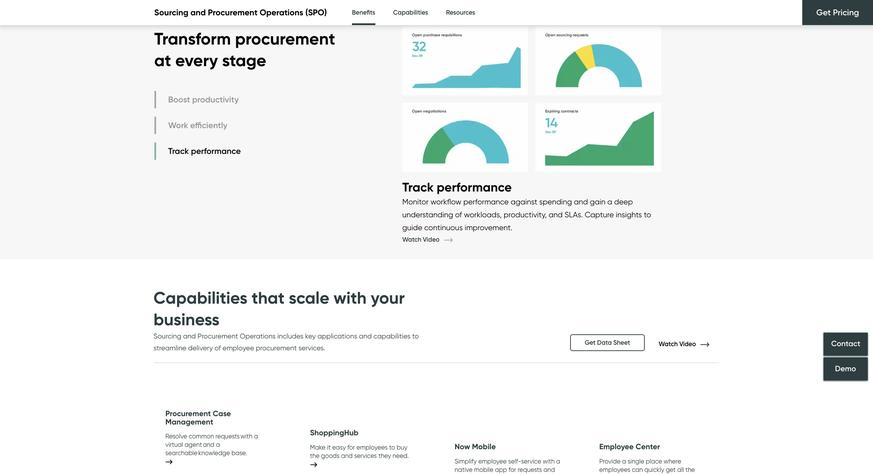 Task type: locate. For each thing, give the bounding box(es) containing it.
0 horizontal spatial video
[[423, 236, 440, 244]]

1 horizontal spatial employees
[[600, 467, 631, 474]]

1 vertical spatial watch
[[659, 341, 678, 349]]

0 horizontal spatial with
[[334, 288, 367, 309]]

1 horizontal spatial watch
[[659, 341, 678, 349]]

against
[[511, 197, 538, 206]]

1 vertical spatial watch video link
[[659, 341, 720, 349]]

0 horizontal spatial for
[[348, 444, 355, 452]]

0 vertical spatial performance
[[191, 146, 241, 156]]

0 horizontal spatial employees
[[357, 444, 388, 452]]

business
[[154, 309, 220, 330]]

now
[[455, 443, 471, 452]]

0 vertical spatial need.
[[393, 453, 409, 460]]

1 horizontal spatial employee
[[479, 458, 507, 466]]

of inside track performance monitor workflow performance against spending and gain a deep understanding of workloads, productivity, and slas. capture insights to guide continuous improvement.
[[456, 210, 462, 219]]

gain
[[590, 197, 606, 206]]

2 vertical spatial procurement
[[166, 410, 211, 419]]

2 vertical spatial to
[[390, 444, 396, 452]]

0 vertical spatial track
[[168, 146, 189, 156]]

for right easy
[[348, 444, 355, 452]]

mobile
[[473, 443, 496, 452]]

0 horizontal spatial watch video
[[403, 236, 442, 244]]

employee
[[223, 345, 254, 353], [479, 458, 507, 466]]

work
[[168, 120, 188, 131]]

1 vertical spatial need.
[[638, 475, 655, 476]]

1 horizontal spatial watch video link
[[659, 341, 720, 349]]

watch video
[[403, 236, 442, 244], [659, 341, 698, 349]]

1 vertical spatial procurement
[[256, 345, 297, 353]]

guide
[[403, 223, 423, 232]]

capabilities inside the capabilities that scale with your business sourcing and procurement operations includes key applications and capabilities to streamline delivery of employee procurement services.
[[154, 288, 248, 309]]

0 vertical spatial services
[[355, 453, 377, 460]]

2 horizontal spatial to
[[645, 210, 652, 219]]

0 horizontal spatial they
[[379, 453, 391, 460]]

to right capabilities
[[413, 333, 419, 341]]

get pricing
[[817, 7, 860, 17]]

and down easy
[[341, 453, 353, 460]]

for down self-
[[509, 467, 517, 474]]

employees left the buy
[[357, 444, 388, 452]]

0 horizontal spatial watch
[[403, 236, 422, 244]]

1 vertical spatial employee
[[479, 458, 507, 466]]

of
[[456, 210, 462, 219], [215, 345, 221, 353]]

1 horizontal spatial get
[[817, 7, 832, 17]]

shoppinghub
[[310, 429, 359, 438]]

1 horizontal spatial services
[[600, 475, 623, 476]]

1 vertical spatial track
[[403, 180, 434, 195]]

of right delivery
[[215, 345, 221, 353]]

to right the insights
[[645, 210, 652, 219]]

employee inside the capabilities that scale with your business sourcing and procurement operations includes key applications and capabilities to streamline delivery of employee procurement services.
[[223, 345, 254, 353]]

0 horizontal spatial of
[[215, 345, 221, 353]]

0 horizontal spatial get
[[585, 340, 596, 347]]

0 vertical spatial procurement
[[208, 7, 258, 18]]

app
[[496, 467, 508, 474]]

of down workflow at the top
[[456, 210, 462, 219]]

and right the requests
[[544, 467, 556, 474]]

a right service
[[557, 458, 561, 466]]

applications
[[318, 333, 358, 341]]

capabilities that scale with your business sourcing and procurement operations includes key applications and capabilities to streamline delivery of employee procurement services.
[[154, 288, 419, 353]]

0 vertical spatial employees
[[357, 444, 388, 452]]

streamline
[[154, 345, 187, 353]]

the
[[310, 453, 320, 460], [686, 467, 696, 474]]

get left data on the bottom of page
[[585, 340, 596, 347]]

1 horizontal spatial of
[[456, 210, 462, 219]]

0 horizontal spatial employee
[[223, 345, 254, 353]]

performance
[[191, 146, 241, 156], [437, 180, 512, 195], [464, 197, 509, 206]]

procurement
[[208, 7, 258, 18], [198, 333, 238, 341], [166, 410, 211, 419]]

1 horizontal spatial they
[[624, 475, 637, 476]]

sourcing
[[154, 7, 189, 18], [154, 333, 181, 341]]

get for get data sheet
[[585, 340, 596, 347]]

goods
[[321, 453, 340, 460]]

capabilities for capabilities
[[394, 9, 429, 16]]

1 vertical spatial they
[[624, 475, 637, 476]]

0 vertical spatial watch video link
[[403, 236, 464, 244]]

operations inside the capabilities that scale with your business sourcing and procurement operations includes key applications and capabilities to streamline delivery of employee procurement services.
[[240, 333, 276, 341]]

employee center
[[600, 443, 661, 452]]

employees
[[357, 444, 388, 452], [600, 467, 631, 474]]

services
[[355, 453, 377, 460], [600, 475, 623, 476]]

0 vertical spatial to
[[645, 210, 652, 219]]

1 horizontal spatial the
[[686, 467, 696, 474]]

for inside make it easy for employees to buy the goods and services they need.
[[348, 444, 355, 452]]

performance for track performance monitor workflow performance against spending and gain a deep understanding of workloads, productivity, and slas. capture insights to guide continuous improvement.
[[437, 180, 512, 195]]

1 vertical spatial capabilities
[[154, 288, 248, 309]]

1 vertical spatial for
[[509, 467, 517, 474]]

1 vertical spatial employees
[[600, 467, 631, 474]]

with inside simplify employee self-service with a native mobile app for requests and actions.
[[543, 458, 555, 466]]

1 vertical spatial performance
[[437, 180, 512, 195]]

sourcing up streamline
[[154, 333, 181, 341]]

pricing
[[834, 7, 860, 17]]

capabilities
[[394, 9, 429, 16], [154, 288, 248, 309]]

0 horizontal spatial to
[[390, 444, 396, 452]]

track inside track performance monitor workflow performance against spending and gain a deep understanding of workloads, productivity, and slas. capture insights to guide continuous improvement.
[[403, 180, 434, 195]]

performance for track performance
[[191, 146, 241, 156]]

to inside track performance monitor workflow performance against spending and gain a deep understanding of workloads, productivity, and slas. capture insights to guide continuous improvement.
[[645, 210, 652, 219]]

transform procurement at every stage
[[154, 28, 335, 71]]

1 vertical spatial with
[[543, 458, 555, 466]]

1 vertical spatial get
[[585, 340, 596, 347]]

buy
[[397, 444, 408, 452]]

need. inside make it easy for employees to buy the goods and services they need.
[[393, 453, 409, 460]]

capabilities link
[[394, 0, 429, 25]]

sourcing up transform on the left top
[[154, 7, 189, 18]]

need. down can
[[638, 475, 655, 476]]

1 horizontal spatial video
[[680, 341, 697, 349]]

1 vertical spatial sourcing
[[154, 333, 181, 341]]

0 horizontal spatial services
[[355, 453, 377, 460]]

all
[[678, 467, 685, 474]]

0 vertical spatial capabilities
[[394, 9, 429, 16]]

watch for rightmost watch video link
[[659, 341, 678, 349]]

1 horizontal spatial track
[[403, 180, 434, 195]]

understanding
[[403, 210, 454, 219]]

quickly
[[645, 467, 665, 474]]

1 horizontal spatial need.
[[638, 475, 655, 476]]

productivity,
[[504, 210, 547, 219]]

1 vertical spatial the
[[686, 467, 696, 474]]

track
[[168, 146, 189, 156], [403, 180, 434, 195]]

0 horizontal spatial track
[[168, 146, 189, 156]]

a inside track performance monitor workflow performance against spending and gain a deep understanding of workloads, productivity, and slas. capture insights to guide continuous improvement.
[[608, 197, 613, 206]]

productivity
[[192, 95, 239, 105]]

0 horizontal spatial the
[[310, 453, 320, 460]]

a right the gain
[[608, 197, 613, 206]]

0 vertical spatial get
[[817, 7, 832, 17]]

0 vertical spatial with
[[334, 288, 367, 309]]

for
[[348, 444, 355, 452], [509, 467, 517, 474]]

0 vertical spatial for
[[348, 444, 355, 452]]

0 vertical spatial the
[[310, 453, 320, 460]]

the down make in the bottom of the page
[[310, 453, 320, 460]]

to left the buy
[[390, 444, 396, 452]]

stage
[[222, 50, 267, 71]]

0 vertical spatial of
[[456, 210, 462, 219]]

scale
[[289, 288, 330, 309]]

0 vertical spatial watch
[[403, 236, 422, 244]]

0 vertical spatial video
[[423, 236, 440, 244]]

now mobile
[[455, 443, 496, 452]]

procurement case management
[[166, 410, 231, 427]]

and inside make it easy for employees to buy the goods and services they need.
[[341, 453, 353, 460]]

track performance monitor workflow performance against spending and gain a deep understanding of workloads, productivity, and slas. capture insights to guide continuous improvement.
[[403, 180, 652, 232]]

1 vertical spatial operations
[[240, 333, 276, 341]]

place
[[646, 458, 663, 466]]

transform
[[154, 28, 231, 49]]

1 horizontal spatial to
[[413, 333, 419, 341]]

procurement inside procurement case management
[[166, 410, 211, 419]]

1 vertical spatial watch video
[[659, 341, 698, 349]]

common
[[189, 433, 214, 441]]

get left pricing on the right of the page
[[817, 7, 832, 17]]

the inside make it easy for employees to buy the goods and services they need.
[[310, 453, 320, 460]]

track down work
[[168, 146, 189, 156]]

need.
[[393, 453, 409, 460], [638, 475, 655, 476]]

a down requests with
[[216, 442, 220, 449]]

native
[[455, 467, 473, 474]]

1 vertical spatial to
[[413, 333, 419, 341]]

employee inside simplify employee self-service with a native mobile app for requests and actions.
[[479, 458, 507, 466]]

1 vertical spatial of
[[215, 345, 221, 353]]

1 vertical spatial services
[[600, 475, 623, 476]]

a
[[608, 197, 613, 206], [254, 433, 258, 441], [216, 442, 220, 449], [557, 458, 561, 466], [623, 458, 627, 466]]

0 horizontal spatial need.
[[393, 453, 409, 460]]

0 horizontal spatial capabilities
[[154, 288, 248, 309]]

watch video link
[[403, 236, 464, 244], [659, 341, 720, 349]]

1 horizontal spatial capabilities
[[394, 9, 429, 16]]

0 vertical spatial employee
[[223, 345, 254, 353]]

video
[[423, 236, 440, 244], [680, 341, 697, 349]]

every
[[175, 50, 218, 71]]

0 vertical spatial procurement
[[235, 28, 335, 49]]

to
[[645, 210, 652, 219], [413, 333, 419, 341], [390, 444, 396, 452]]

operations left includes
[[240, 333, 276, 341]]

the right all
[[686, 467, 696, 474]]

0 vertical spatial they
[[379, 453, 391, 460]]

1 horizontal spatial with
[[543, 458, 555, 466]]

get
[[666, 467, 676, 474]]

1 horizontal spatial for
[[509, 467, 517, 474]]

actions.
[[455, 475, 478, 476]]

operations left (spo)
[[260, 7, 304, 18]]

track up monitor
[[403, 180, 434, 195]]

virtual
[[166, 442, 183, 449]]

need. down the buy
[[393, 453, 409, 460]]

employees down provide
[[600, 467, 631, 474]]

a left single
[[623, 458, 627, 466]]

capture
[[585, 210, 615, 219]]

resources
[[447, 9, 476, 16]]

1 vertical spatial procurement
[[198, 333, 238, 341]]



Task type: describe. For each thing, give the bounding box(es) containing it.
services inside make it easy for employees to buy the goods and services they need.
[[355, 453, 377, 460]]

and left capabilities
[[359, 333, 372, 341]]

and up delivery
[[183, 333, 196, 341]]

demo
[[836, 365, 857, 374]]

management
[[166, 418, 213, 427]]

resources link
[[447, 0, 476, 25]]

procurement inside the capabilities that scale with your business sourcing and procurement operations includes key applications and capabilities to streamline delivery of employee procurement services.
[[198, 333, 238, 341]]

employees inside provide a single place where employees can quickly get all the services they need.
[[600, 467, 631, 474]]

to inside make it easy for employees to buy the goods and services they need.
[[390, 444, 396, 452]]

get data sheet link
[[571, 335, 645, 352]]

data
[[598, 340, 612, 347]]

simplify
[[455, 458, 477, 466]]

dashboard for status of negotiations, contracts, etc. image
[[403, 20, 662, 179]]

deep
[[615, 197, 634, 206]]

easy
[[333, 444, 346, 452]]

0 horizontal spatial watch video link
[[403, 236, 464, 244]]

track for track performance monitor workflow performance against spending and gain a deep understanding of workloads, productivity, and slas. capture insights to guide continuous improvement.
[[403, 180, 434, 195]]

resolve common requests with a virtual agent and a searchable knowledge base​.
[[166, 433, 258, 457]]

employees inside make it easy for employees to buy the goods and services they need.
[[357, 444, 388, 452]]

sheet
[[614, 340, 631, 347]]

your
[[371, 288, 405, 309]]

make it easy for employees to buy the goods and services they need.
[[310, 444, 409, 460]]

watch for the leftmost watch video link
[[403, 236, 422, 244]]

get for get pricing
[[817, 7, 832, 17]]

get data sheet
[[585, 340, 631, 347]]

(spo)
[[306, 7, 327, 18]]

with inside the capabilities that scale with your business sourcing and procurement operations includes key applications and capabilities to streamline delivery of employee procurement services.
[[334, 288, 367, 309]]

searchable knowledge
[[166, 450, 230, 457]]

and up the slas.
[[574, 197, 589, 206]]

boost
[[168, 95, 190, 105]]

benefits
[[352, 9, 376, 16]]

for inside simplify employee self-service with a native mobile app for requests and actions.
[[509, 467, 517, 474]]

procurement inside transform procurement at every stage
[[235, 28, 335, 49]]

and up transform on the left top
[[191, 7, 206, 18]]

includes
[[278, 333, 304, 341]]

of inside the capabilities that scale with your business sourcing and procurement operations includes key applications and capabilities to streamline delivery of employee procurement services.
[[215, 345, 221, 353]]

make
[[310, 444, 326, 452]]

work efficiently link
[[154, 117, 243, 134]]

contact
[[832, 340, 861, 349]]

workloads,
[[464, 210, 502, 219]]

track performance link
[[154, 143, 243, 160]]

service
[[522, 458, 542, 466]]

employee
[[600, 443, 634, 452]]

benefits link
[[352, 0, 376, 27]]

track performance
[[168, 146, 241, 156]]

need. inside provide a single place where employees can quickly get all the services they need.
[[638, 475, 655, 476]]

1 horizontal spatial watch video
[[659, 341, 698, 349]]

provide a single place where employees can quickly get all the services they need.
[[600, 458, 696, 476]]

workflow
[[431, 197, 462, 206]]

get pricing link
[[803, 0, 874, 25]]

capabilities for capabilities that scale with your business sourcing and procurement operations includes key applications and capabilities to streamline delivery of employee procurement services.
[[154, 288, 248, 309]]

slas.
[[565, 210, 583, 219]]

sourcing and procurement operations (spo)
[[154, 7, 327, 18]]

0 vertical spatial watch video
[[403, 236, 442, 244]]

at
[[154, 50, 171, 71]]

boost productivity
[[168, 95, 239, 105]]

continuous
[[425, 223, 463, 232]]

work efficiently
[[168, 120, 228, 131]]

center
[[636, 443, 661, 452]]

simplify employee self-service with a native mobile app for requests and actions.
[[455, 458, 561, 476]]

and down spending
[[549, 210, 563, 219]]

mobile
[[475, 467, 494, 474]]

1 vertical spatial video
[[680, 341, 697, 349]]

services.
[[299, 345, 326, 353]]

provide
[[600, 458, 621, 466]]

and inside simplify employee self-service with a native mobile app for requests and actions.
[[544, 467, 556, 474]]

it
[[327, 444, 331, 452]]

where
[[664, 458, 682, 466]]

delivery
[[188, 345, 213, 353]]

that
[[252, 288, 285, 309]]

a inside simplify employee self-service with a native mobile app for requests and actions.
[[557, 458, 561, 466]]

they inside provide a single place where employees can quickly get all the services they need.
[[624, 475, 637, 476]]

self-
[[509, 458, 522, 466]]

efficiently
[[190, 120, 228, 131]]

they inside make it easy for employees to buy the goods and services they need.
[[379, 453, 391, 460]]

a right requests with
[[254, 433, 258, 441]]

2 vertical spatial performance
[[464, 197, 509, 206]]

monitor
[[403, 197, 429, 206]]

0 vertical spatial sourcing
[[154, 7, 189, 18]]

base​.
[[232, 450, 247, 457]]

the inside provide a single place where employees can quickly get all the services they need.
[[686, 467, 696, 474]]

requests with
[[216, 433, 253, 441]]

0 vertical spatial operations
[[260, 7, 304, 18]]

spending
[[540, 197, 573, 206]]

resolve
[[166, 433, 187, 441]]

track for track performance
[[168, 146, 189, 156]]

agent and
[[185, 442, 215, 449]]

contact link
[[824, 333, 869, 356]]

procurement inside the capabilities that scale with your business sourcing and procurement operations includes key applications and capabilities to streamline delivery of employee procurement services.
[[256, 345, 297, 353]]

to inside the capabilities that scale with your business sourcing and procurement operations includes key applications and capabilities to streamline delivery of employee procurement services.
[[413, 333, 419, 341]]

services inside provide a single place where employees can quickly get all the services they need.
[[600, 475, 623, 476]]

a inside provide a single place where employees can quickly get all the services they need.
[[623, 458, 627, 466]]

sourcing inside the capabilities that scale with your business sourcing and procurement operations includes key applications and capabilities to streamline delivery of employee procurement services.
[[154, 333, 181, 341]]

boost productivity link
[[154, 91, 243, 108]]

can
[[633, 467, 643, 474]]

demo link
[[824, 358, 869, 381]]

key
[[305, 333, 316, 341]]

single
[[628, 458, 645, 466]]

insights
[[616, 210, 643, 219]]

capabilities
[[374, 333, 411, 341]]

case
[[213, 410, 231, 419]]

improvement.
[[465, 223, 513, 232]]



Task type: vqa. For each thing, say whether or not it's contained in the screenshot.
virtual
yes



